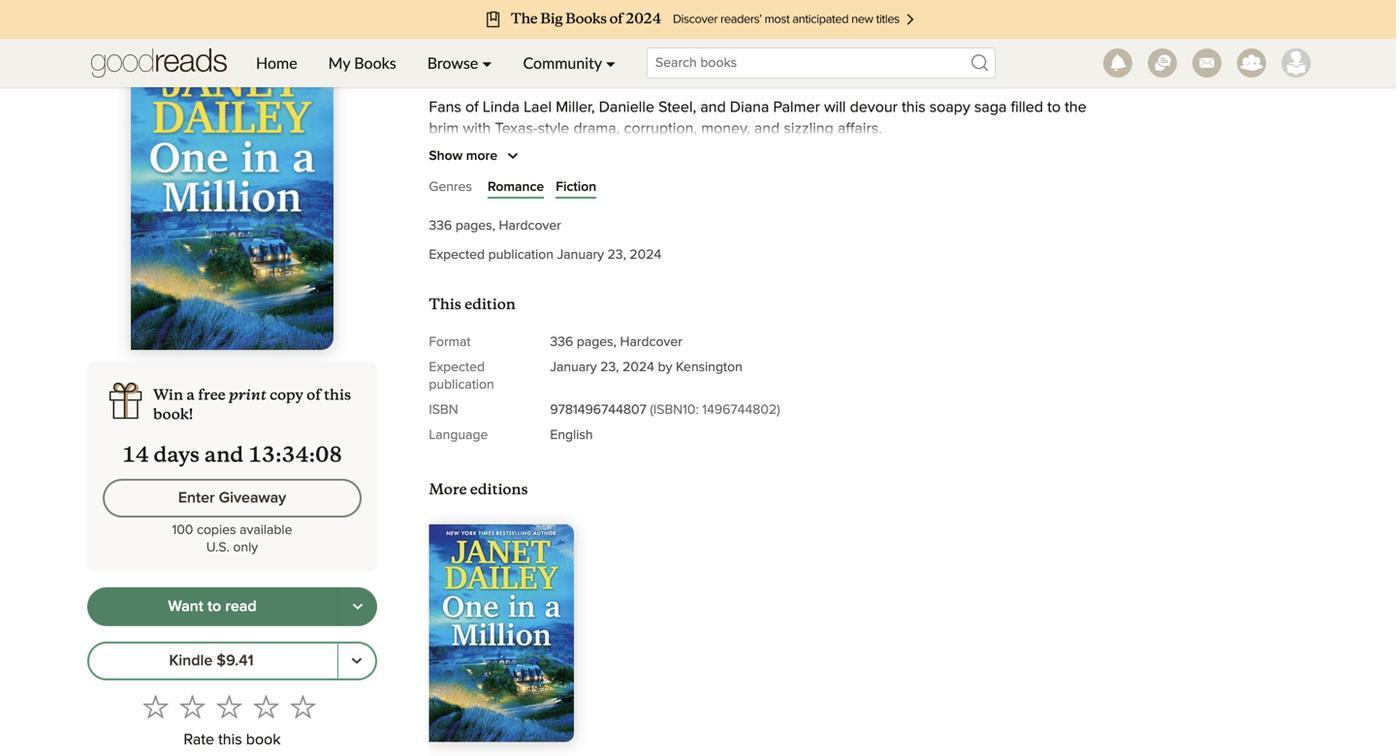 Task type: locate. For each thing, give the bounding box(es) containing it.
the down still
[[908, 567, 930, 583]]

murdered,
[[702, 334, 772, 349]]

madeline.
[[636, 419, 702, 434]]

by up rafferty's
[[658, 361, 672, 374]]

0 vertical spatial 336 pages, hardcover
[[429, 219, 561, 233]]

0 vertical spatial 23,
[[607, 248, 626, 262]]

be
[[564, 164, 582, 179]]

1 horizontal spatial only
[[600, 185, 628, 200]]

0 vertical spatial sam
[[601, 376, 631, 392]]

with inside through sam's interviews, more tensions surface—there are madeline's grown children who've been bypassed for control of the ranch, the socially dismissed mckennas, and the breeders, politicians, and gangsters ready to profit from frank's death. but tricky alliances are also brewing. while lila and roper clash, they discover a fire beneath their sparring. and with a killer still at large, the heat between jasmine and sam could put the case, and all their futures, on the line . . .
[[839, 546, 867, 562]]

business,
[[494, 312, 558, 328]]

0 horizontal spatial he's
[[562, 312, 589, 328]]

the down "while"
[[1004, 546, 1026, 562]]

the down families,
[[966, 185, 988, 200]]

but inside roper's rodeo career was cut short by an injury. now, he's hungry to compete in reining events, like the prized forthcoming run for a million. in the meantime, until his family can afford their own breeding business, he's got to work for the rich ranchers who snub them—including the culhanes. but when an autopsy reveals frank was murdered, roper lands on the list of possible suspects.
[[429, 334, 452, 349]]

this inside copy of this book!
[[324, 386, 351, 404]]

giveaway ends in 14 days 13 hours 34 minutes and 8 seconds. element
[[103, 442, 362, 468]]

rich inside roper's rodeo career was cut short by an injury. now, he's hungry to compete in reining events, like the prized forthcoming run for a million. in the meantime, until his family can afford their own breeding business, he's got to work for the rich ranchers who snub them—including the culhanes. but when an autopsy reveals frank was murdered, roper lands on the list of possible suspects.
[[723, 312, 747, 328]]

roper down ranchers
[[776, 334, 816, 349]]

madeline's
[[840, 482, 913, 498]]

a right the has
[[761, 419, 769, 434]]

0 horizontal spatial but
[[429, 334, 452, 349]]

clash,
[[473, 546, 512, 562]]

reining inside roper's rodeo career was cut short by an injury. now, he's hungry to compete in reining events, like the prized forthcoming run for a million. in the meantime, until his family can afford their own breeding business, he's got to work for the rich ranchers who snub them—including the culhanes. but when an autopsy reveals frank was murdered, roper lands on the list of possible suspects.
[[973, 270, 1020, 285]]

sam inside a city outsider, detective sam rafferty's investigation propels him into a tangle of simmering rivalries. for the ranch is now in the hands of an explosive frank's young, glamourous second wife, lila, and his scorned first wife, madeline. lila has a genuine passion for ranching. madeline is determined to destroy her.
[[601, 376, 631, 392]]

the down 'girl'
[[429, 206, 451, 222]]

1 horizontal spatial at
[[945, 546, 958, 562]]

0 vertical spatial by
[[670, 270, 686, 285]]

23, up cut
[[607, 248, 626, 262]]

wife, right second
[[1065, 397, 1097, 413]]

in up search
[[705, 185, 717, 200]]

romance
[[488, 180, 544, 194]]

1 vertical spatial hardcover
[[620, 335, 682, 349]]

horse inside frank culhane may be the wealthy patriarch of one of texas' most prestigious families, but his party girl daughter, jasmine, is only interested in the money the ranch brings in—and the cowboys. until the day she heads to the stables in search of their hot horse trainer and instead discovers her daddy's body in their prize stallion's box stall.
[[796, 206, 835, 222]]

1 horizontal spatial frank
[[629, 334, 667, 349]]

the right filled
[[1065, 100, 1087, 116]]

alliances
[[831, 525, 890, 540]]

1 vertical spatial 2024
[[623, 361, 654, 374]]

1 horizontal spatial wife,
[[1065, 397, 1097, 413]]

of inside fans of linda lael miller, danielle steel, and diana palmer will devour this soapy saga filled to the brim with texas-style drama, corruption, money, and sizzling affairs.
[[465, 100, 479, 116]]

print
[[229, 383, 267, 404]]

0 vertical spatial he's
[[793, 270, 820, 285]]

still
[[919, 546, 941, 562]]

0 vertical spatial but
[[429, 334, 452, 349]]

texas
[[770, 15, 808, 31]]

books
[[354, 53, 396, 72]]

1 horizontal spatial lila
[[1056, 525, 1079, 540]]

book cover image
[[429, 524, 574, 744]]

death
[[958, 15, 997, 31]]

Search by book title or ISBN text field
[[647, 48, 996, 79]]

hardcover
[[499, 219, 561, 233], [620, 335, 682, 349]]

1 horizontal spatial ranch
[[823, 185, 861, 200]]

for down young,
[[889, 419, 907, 434]]

more inside through sam's interviews, more tensions surface—there are madeline's grown children who've been bypassed for control of the ranch, the socially dismissed mckennas, and the breeders, politicians, and gangsters ready to profit from frank's death. but tricky alliances are also brewing. while lila and roper clash, they discover a fire beneath their sparring. and with a killer still at large, the heat between jasmine and sam could put the case, and all their futures, on the line . . .
[[611, 482, 646, 498]]

with up futures,
[[839, 546, 867, 562]]

2024 up rafferty's
[[623, 361, 654, 374]]

browse ▾ link
[[412, 39, 508, 87]]

an down business,
[[497, 334, 514, 349]]

1 vertical spatial sam
[[582, 567, 612, 583]]

1 vertical spatial 336 pages, hardcover
[[550, 335, 682, 349]]

roper inside through sam's interviews, more tensions surface—there are madeline's grown children who've been bypassed for control of the ranch, the socially dismissed mckennas, and the breeders, politicians, and gangsters ready to profit from frank's death. but tricky alliances are also brewing. while lila and roper clash, they discover a fire beneath their sparring. and with a killer still at large, the heat between jasmine and sam could put the case, and all their futures, on the line . . .
[[429, 546, 469, 562]]

affairs.
[[838, 121, 882, 137]]

0 vertical spatial frank's
[[824, 397, 873, 413]]

win a free print
[[153, 383, 267, 404]]

0 horizontal spatial :
[[275, 442, 282, 468]]

lila inside a city outsider, detective sam rafferty's investigation propels him into a tangle of simmering rivalries. for the ranch is now in the hands of an explosive frank's young, glamourous second wife, lila, and his scorned first wife, madeline. lila has a genuine passion for ranching. madeline is determined to destroy her.
[[706, 419, 729, 434]]

own
[[1026, 291, 1055, 307]]

an inside a city outsider, detective sam rafferty's investigation propels him into a tangle of simmering rivalries. for the ranch is now in the hands of an explosive frank's young, glamourous second wife, lila, and his scorned first wife, madeline. lila has a genuine passion for ranching. madeline is determined to destroy her.
[[735, 397, 752, 413]]

0 vertical spatial are
[[814, 482, 836, 498]]

the inside fans of linda lael miller, danielle steel, and diana palmer will devour this soapy saga filled to the brim with texas-style drama, corruption, money, and sizzling affairs.
[[1065, 100, 1087, 116]]

patriarch up competition
[[1030, 15, 1090, 31]]

he's left got at top left
[[562, 312, 589, 328]]

1 horizontal spatial rich
[[723, 312, 747, 328]]

0 horizontal spatial more
[[466, 149, 497, 163]]

of inside through sam's interviews, more tensions surface—there are madeline's grown children who've been bypassed for control of the ranch, the socially dismissed mckennas, and the breeders, politicians, and gangsters ready to profit from frank's death. but tricky alliances are also brewing. while lila and roper clash, they discover a fire beneath their sparring. and with a killer still at large, the heat between jasmine and sam could put the case, and all their futures, on the line . . .
[[572, 504, 585, 519]]

0 horizontal spatial frank's
[[664, 525, 713, 540]]

the down tensions
[[661, 504, 683, 519]]

ranch down most
[[823, 185, 861, 200]]

of right list
[[931, 334, 944, 349]]

the left money
[[721, 185, 743, 200]]

socially
[[687, 504, 737, 519]]

wife, down now
[[600, 419, 632, 434]]

to
[[1047, 100, 1061, 116], [558, 206, 571, 222], [875, 270, 889, 285], [620, 312, 633, 328], [511, 440, 525, 455], [572, 525, 586, 540], [207, 599, 221, 615]]

home
[[256, 53, 297, 72]]

1 vertical spatial only
[[233, 541, 258, 555]]

0 horizontal spatial ranch
[[541, 397, 579, 413]]

to right "hungry"
[[875, 270, 889, 285]]

0 vertical spatial on
[[861, 334, 878, 349]]

2 expected from the top
[[429, 361, 485, 374]]

1 vertical spatial 336
[[550, 335, 573, 349]]

devour
[[850, 100, 898, 116]]

0 vertical spatial 336
[[429, 219, 452, 233]]

3 . from the left
[[977, 567, 981, 583]]

of down "interviews,"
[[572, 504, 585, 519]]

this right rate
[[218, 732, 242, 748]]

at inside yellowstone meets dallas against the backdrop of texas horse country, as the death of a patriarch leaves his rich and powerful ranching family dynasty at odds, a high-stakes reining competition in the balance, and forbidden attractions in the mix.
[[785, 36, 798, 52]]

1 vertical spatial expected
[[429, 361, 485, 374]]

2024
[[630, 248, 661, 262], [623, 361, 654, 374]]

only down available
[[233, 541, 258, 555]]

are up mckennas, on the right bottom of page
[[814, 482, 836, 498]]

lila inside through sam's interviews, more tensions surface—there are madeline's grown children who've been bypassed for control of the ranch, the socially dismissed mckennas, and the breeders, politicians, and gangsters ready to profit from frank's death. but tricky alliances are also brewing. while lila and roper clash, they discover a fire beneath their sparring. and with a killer still at large, the heat between jasmine and sam could put the case, and all their futures, on the line . . .
[[1056, 525, 1079, 540]]

0 vertical spatial rich
[[500, 36, 525, 52]]

0 horizontal spatial patriarch
[[668, 164, 728, 179]]

lila
[[706, 419, 729, 434], [1056, 525, 1079, 540]]

but
[[1017, 164, 1039, 179]]

is up first
[[583, 397, 594, 413]]

with up "show more" button
[[463, 121, 491, 137]]

but inside through sam's interviews, more tensions surface—there are madeline's grown children who've been bypassed for control of the ranch, the socially dismissed mckennas, and the breeders, politicians, and gangsters ready to profit from frank's death. but tricky alliances are also brewing. while lila and roper clash, they discover a fire beneath their sparring. and with a killer still at large, the heat between jasmine and sam could put the case, and all their futures, on the line . . .
[[763, 525, 786, 540]]

his inside yellowstone meets dallas against the backdrop of texas horse country, as the death of a patriarch leaves his rich and powerful ranching family dynasty at odds, a high-stakes reining competition in the balance, and forbidden attractions in the mix.
[[477, 36, 496, 52]]

0 horizontal spatial ▾
[[482, 53, 492, 72]]

0 horizontal spatial only
[[233, 541, 258, 555]]

days
[[154, 442, 200, 468]]

: right '13'
[[309, 442, 315, 468]]

are up killer
[[894, 525, 916, 540]]

rich down meets
[[500, 36, 525, 52]]

1 vertical spatial with
[[839, 546, 867, 562]]

publication up rivalries.
[[429, 378, 494, 392]]

1 horizontal spatial patriarch
[[1030, 15, 1090, 31]]

horse inside yellowstone meets dallas against the backdrop of texas horse country, as the death of a patriarch leaves his rich and powerful ranching family dynasty at odds, a high-stakes reining competition in the balance, and forbidden attractions in the mix.
[[812, 15, 851, 31]]

ranching.
[[911, 419, 974, 434]]

is inside frank culhane may be the wealthy patriarch of one of texas' most prestigious families, but his party girl daughter, jasmine, is only interested in the money the ranch brings in—and the cowboys. until the day she heads to the stables in search of their hot horse trainer and instead discovers her daddy's body in their prize stallion's box stall.
[[585, 185, 596, 200]]

brings
[[865, 185, 907, 200]]

sam inside through sam's interviews, more tensions surface—there are madeline's grown children who've been bypassed for control of the ranch, the socially dismissed mckennas, and the breeders, politicians, and gangsters ready to profit from frank's death. but tricky alliances are also brewing. while lila and roper clash, they discover a fire beneath their sparring. and with a killer still at large, the heat between jasmine and sam could put the case, and all their futures, on the line . . .
[[582, 567, 612, 583]]

publication for expected publication
[[429, 378, 494, 392]]

on down the 'snub' in the top right of the page
[[861, 334, 878, 349]]

gangsters
[[458, 525, 526, 540]]

expected for expected publication january 23, 2024
[[429, 248, 485, 262]]

romance link
[[488, 177, 544, 197]]

more up the ranch,
[[611, 482, 646, 498]]

this
[[902, 100, 925, 116], [324, 386, 351, 404], [218, 732, 242, 748]]

expected inside expected publication
[[429, 361, 485, 374]]

1 vertical spatial this
[[324, 386, 351, 404]]

an down investigation
[[735, 397, 752, 413]]

336 left reveals
[[550, 335, 573, 349]]

0 vertical spatial only
[[600, 185, 628, 200]]

1 ▾ from the left
[[482, 53, 492, 72]]

ranching
[[622, 36, 681, 52]]

yellowstone meets dallas against the backdrop of texas horse country, as the death of a patriarch leaves his rich and powerful ranching family dynasty at odds, a high-stakes reining competition in the balance, and forbidden attractions in the mix.
[[429, 15, 1090, 73]]

hardcover up expected publication january 23, 2024 on the top left of page
[[499, 219, 561, 233]]

january down prize
[[557, 248, 604, 262]]

frank's inside through sam's interviews, more tensions surface—there are madeline's grown children who've been bypassed for control of the ranch, the socially dismissed mckennas, and the breeders, politicians, and gangsters ready to profit from frank's death. but tricky alliances are also brewing. while lila and roper clash, they discover a fire beneath their sparring. and with a killer still at large, the heat between jasmine and sam could put the case, and all their futures, on the line . . .
[[664, 525, 713, 540]]

country,
[[855, 15, 908, 31]]

more inside button
[[466, 149, 497, 163]]

1 horizontal spatial he's
[[793, 270, 820, 285]]

1 vertical spatial frank
[[629, 334, 667, 349]]

is right jasmine,
[[585, 185, 596, 200]]

january 23, 2024 by kensington
[[550, 361, 743, 374]]

his up the 'snub' in the top right of the page
[[853, 291, 872, 307]]

also
[[920, 525, 947, 540]]

1 vertical spatial frank's
[[664, 525, 713, 540]]

and
[[807, 546, 835, 562]]

heat
[[1030, 546, 1060, 562]]

of up "glamourous" on the right of the page
[[963, 376, 977, 392]]

sam's
[[490, 482, 530, 498]]

publication
[[488, 248, 554, 262], [429, 378, 494, 392]]

interviews,
[[534, 482, 607, 498]]

ranch down detective
[[541, 397, 579, 413]]

0 vertical spatial family
[[685, 36, 725, 52]]

he's up the meantime,
[[793, 270, 820, 285]]

1 vertical spatial horse
[[796, 206, 835, 222]]

1 : from the left
[[275, 442, 282, 468]]

his
[[477, 36, 496, 52], [1043, 164, 1063, 179], [853, 291, 872, 307], [489, 419, 508, 434]]

pages, down daughter,
[[455, 219, 495, 233]]

1 vertical spatial but
[[763, 525, 786, 540]]

mckennas,
[[812, 504, 886, 519]]

only up the stables
[[600, 185, 628, 200]]

0 vertical spatial is
[[585, 185, 596, 200]]

rate 1 out of 5 image
[[143, 694, 168, 719]]

for
[[617, 291, 636, 307], [674, 312, 693, 328], [889, 419, 907, 434], [499, 504, 517, 519]]

is down second
[[1045, 419, 1055, 434]]

was
[[576, 270, 603, 285], [671, 334, 698, 349]]

expected publication
[[429, 361, 494, 392]]

0 horizontal spatial 336
[[429, 219, 452, 233]]

on inside through sam's interviews, more tensions surface—there are madeline's grown children who've been bypassed for control of the ranch, the socially dismissed mckennas, and the breeders, politicians, and gangsters ready to profit from frank's death. but tricky alliances are also brewing. while lila and roper clash, they discover a fire beneath their sparring. and with a killer still at large, the heat between jasmine and sam could put the case, and all their futures, on the line . . .
[[887, 567, 904, 583]]

family down backdrop
[[685, 36, 725, 52]]

1 horizontal spatial more
[[611, 482, 646, 498]]

yellowstone
[[429, 15, 510, 31]]

1 vertical spatial patriarch
[[668, 164, 728, 179]]

on down killer
[[887, 567, 904, 583]]

breeding
[[429, 312, 490, 328]]

ready
[[530, 525, 568, 540]]

0 horizontal spatial pages,
[[455, 219, 495, 233]]

only inside 100 copies available u.s. only
[[233, 541, 258, 555]]

to down jasmine,
[[558, 206, 571, 222]]

patriarch inside frank culhane may be the wealthy patriarch of one of texas' most prestigious families, but his party girl daughter, jasmine, is only interested in the money the ranch brings in—and the cowboys. until the day she heads to the stables in search of their hot horse trainer and instead discovers her daddy's body in their prize stallion's box stall.
[[668, 164, 728, 179]]

u.s.
[[206, 541, 230, 555]]

2 vertical spatial this
[[218, 732, 242, 748]]

1 vertical spatial family
[[876, 291, 916, 307]]

sam up now
[[601, 376, 631, 392]]

my books link
[[313, 39, 412, 87]]

of right fans
[[465, 100, 479, 116]]

0 vertical spatial hardcover
[[499, 219, 561, 233]]

in right attractions at the left top
[[690, 58, 702, 73]]

0 vertical spatial patriarch
[[1030, 15, 1090, 31]]

0 vertical spatial with
[[463, 121, 491, 137]]

ranch inside a city outsider, detective sam rafferty's investigation propels him into a tangle of simmering rivalries. for the ranch is now in the hands of an explosive frank's young, glamourous second wife, lila, and his scorned first wife, madeline. lila has a genuine passion for ranching. madeline is determined to destroy her.
[[541, 397, 579, 413]]

1 vertical spatial publication
[[429, 378, 494, 392]]

rate 4 out of 5 image
[[253, 694, 279, 719]]

▾ down powerful
[[606, 53, 616, 72]]

rate 3 out of 5 image
[[217, 694, 242, 719]]

1 horizontal spatial roper
[[776, 334, 816, 349]]

horse
[[812, 15, 851, 31], [796, 206, 835, 222]]

but down dismissed
[[763, 525, 786, 540]]

▾ for browse ▾
[[482, 53, 492, 72]]

rich up murdered,
[[723, 312, 747, 328]]

with inside fans of linda lael miller, danielle steel, and diana palmer will devour this soapy saga filled to the brim with texas-style drama, corruption, money, and sizzling affairs.
[[463, 121, 491, 137]]

one
[[749, 164, 775, 179]]

to down scorned at bottom left
[[511, 440, 525, 455]]

1 vertical spatial by
[[658, 361, 672, 374]]

0 vertical spatial an
[[690, 270, 707, 285]]

sam
[[601, 376, 631, 392], [582, 567, 612, 583]]

0 vertical spatial wife,
[[1065, 397, 1097, 413]]

1 horizontal spatial family
[[876, 291, 916, 307]]

been
[[1074, 482, 1109, 498]]

frank's inside a city outsider, detective sam rafferty's investigation propels him into a tangle of simmering rivalries. for the ranch is now in the hands of an explosive frank's young, glamourous second wife, lila, and his scorned first wife, madeline. lila has a genuine passion for ranching. madeline is determined to destroy her.
[[824, 397, 873, 413]]

a
[[1018, 15, 1026, 31], [844, 36, 852, 52], [640, 291, 648, 307], [905, 376, 913, 392], [186, 386, 195, 404], [761, 419, 769, 434], [611, 546, 619, 562], [871, 546, 879, 562]]

dynasty
[[729, 36, 781, 52]]

fans of linda lael miller, danielle steel, and diana palmer will devour this soapy saga filled to the brim with texas-style drama, corruption, money, and sizzling affairs.
[[429, 100, 1087, 137]]

him
[[847, 376, 871, 392]]

publication for expected publication january 23, 2024
[[488, 248, 554, 262]]

336 left 'day'
[[429, 219, 452, 233]]

2 ▾ from the left
[[606, 53, 616, 72]]

more
[[466, 149, 497, 163], [611, 482, 646, 498]]

on
[[861, 334, 878, 349], [887, 567, 904, 583]]

meets
[[514, 15, 556, 31]]

gift icon image
[[103, 377, 149, 424]]

0 horizontal spatial lila
[[706, 419, 729, 434]]

in up afford
[[957, 270, 969, 285]]

patriarch up interested
[[668, 164, 728, 179]]

his down for
[[489, 419, 508, 434]]

0 vertical spatial ranch
[[823, 185, 861, 200]]

0 vertical spatial reining
[[937, 36, 984, 52]]

a left free on the bottom left of the page
[[186, 386, 195, 404]]

for down sam's
[[499, 504, 517, 519]]

a inside roper's rodeo career was cut short by an injury. now, he's hungry to compete in reining events, like the prized forthcoming run for a million. in the meantime, until his family can afford their own breeding business, he's got to work for the rich ranchers who snub them—including the culhanes. but when an autopsy reveals frank was murdered, roper lands on the list of possible suspects.
[[640, 291, 648, 307]]

fans
[[429, 100, 461, 116]]

0 horizontal spatial at
[[785, 36, 798, 52]]

roper inside roper's rodeo career was cut short by an injury. now, he's hungry to compete in reining events, like the prized forthcoming run for a million. in the meantime, until his family can afford their own breeding business, he's got to work for the rich ranchers who snub them—including the culhanes. but when an autopsy reveals frank was murdered, roper lands on the list of possible suspects.
[[776, 334, 816, 349]]

1 horizontal spatial on
[[887, 567, 904, 583]]

expected for expected publication
[[429, 361, 485, 374]]

publication down body
[[488, 248, 554, 262]]

1 vertical spatial an
[[497, 334, 514, 349]]

futures,
[[832, 567, 883, 583]]

0 horizontal spatial frank
[[429, 164, 467, 179]]

my books
[[328, 53, 396, 72]]

dallas
[[560, 15, 602, 31]]

0 vertical spatial frank
[[429, 164, 467, 179]]

lila down politicians,
[[1056, 525, 1079, 540]]

to up discover
[[572, 525, 586, 540]]

for inside through sam's interviews, more tensions surface—there are madeline's grown children who've been bypassed for control of the ranch, the socially dismissed mckennas, and the breeders, politicians, and gangsters ready to profit from frank's death. but tricky alliances are also brewing. while lila and roper clash, they discover a fire beneath their sparring. and with a killer still at large, the heat between jasmine and sam could put the case, and all their futures, on the line . . .
[[499, 504, 517, 519]]

0 vertical spatial this
[[902, 100, 925, 116]]

1 horizontal spatial frank's
[[824, 397, 873, 413]]

events,
[[1024, 270, 1073, 285]]

lael
[[524, 100, 552, 116]]

patriarch inside yellowstone meets dallas against the backdrop of texas horse country, as the death of a patriarch leaves his rich and powerful ranching family dynasty at odds, a high-stakes reining competition in the balance, and forbidden attractions in the mix.
[[1030, 15, 1090, 31]]

14 days and 13 : 34 : 08
[[122, 442, 342, 468]]

discovers
[[970, 206, 1035, 222]]

of right copy
[[307, 386, 321, 404]]

2 horizontal spatial this
[[902, 100, 925, 116]]

style
[[538, 121, 569, 137]]

0 vertical spatial horse
[[812, 15, 851, 31]]

but down breeding
[[429, 334, 452, 349]]

1 vertical spatial roper
[[429, 546, 469, 562]]

336 pages, hardcover
[[429, 219, 561, 233], [550, 335, 682, 349]]

2 horizontal spatial an
[[735, 397, 752, 413]]

:
[[275, 442, 282, 468], [309, 442, 315, 468]]

1 expected from the top
[[429, 248, 485, 262]]

genuine
[[773, 419, 828, 434]]

cut
[[607, 270, 627, 285]]

hardcover down work
[[620, 335, 682, 349]]

pages, down got at top left
[[577, 335, 616, 349]]

at right still
[[945, 546, 958, 562]]

0 horizontal spatial this
[[218, 732, 242, 748]]

0 horizontal spatial family
[[685, 36, 725, 52]]

1 horizontal spatial pages,
[[577, 335, 616, 349]]

0 vertical spatial publication
[[488, 248, 554, 262]]

will
[[824, 100, 846, 116]]

: left 08
[[275, 442, 282, 468]]

career
[[528, 270, 572, 285]]

january up detective
[[550, 361, 597, 374]]

0 vertical spatial pages,
[[455, 219, 495, 233]]

soapy
[[929, 100, 970, 116]]

1 horizontal spatial but
[[763, 525, 786, 540]]

0 vertical spatial expected
[[429, 248, 485, 262]]

an up the in
[[690, 270, 707, 285]]

1 vertical spatial reining
[[973, 270, 1020, 285]]

1 horizontal spatial .
[[970, 567, 973, 583]]

only inside frank culhane may be the wealthy patriarch of one of texas' most prestigious families, but his party girl daughter, jasmine, is only interested in the money the ranch brings in—and the cowboys. until the day she heads to the stables in search of their hot horse trainer and instead discovers her daddy's body in their prize stallion's box stall.
[[600, 185, 628, 200]]

0 horizontal spatial roper
[[429, 546, 469, 562]]

of inside copy of this book!
[[307, 386, 321, 404]]

of
[[753, 15, 766, 31], [1001, 15, 1014, 31], [465, 100, 479, 116], [732, 164, 745, 179], [779, 164, 793, 179], [719, 206, 732, 222], [931, 334, 944, 349], [963, 376, 977, 392], [307, 386, 321, 404], [718, 397, 731, 413], [572, 504, 585, 519]]

to right got at top left
[[620, 312, 633, 328]]

while
[[1014, 525, 1052, 540]]

rich
[[500, 36, 525, 52], [723, 312, 747, 328]]

family down compete
[[876, 291, 916, 307]]

1 vertical spatial more
[[611, 482, 646, 498]]

reining up afford
[[973, 270, 1020, 285]]

book!
[[153, 405, 193, 423]]

1 vertical spatial at
[[945, 546, 958, 562]]

at
[[785, 36, 798, 52], [945, 546, 958, 562]]

his up balance,
[[477, 36, 496, 52]]

336 pages, hardcover down daughter,
[[429, 219, 561, 233]]

sam down discover
[[582, 567, 612, 583]]

rate this book element
[[87, 688, 377, 755]]

0 horizontal spatial was
[[576, 270, 603, 285]]

expected publication january 23, 2024
[[429, 248, 661, 262]]

0 vertical spatial at
[[785, 36, 798, 52]]

kindle $9.41 link
[[87, 642, 338, 681]]

0 vertical spatial more
[[466, 149, 497, 163]]

rate 5 out of 5 image
[[290, 694, 316, 719]]

▾ right browse
[[482, 53, 492, 72]]

injury.
[[711, 270, 750, 285]]

2 . from the left
[[970, 567, 973, 583]]

None search field
[[631, 48, 1011, 79]]

1 vertical spatial rich
[[723, 312, 747, 328]]



Task type: describe. For each thing, give the bounding box(es) containing it.
their inside roper's rodeo career was cut short by an injury. now, he's hungry to compete in reining events, like the prized forthcoming run for a million. in the meantime, until his family can afford their own breeding business, he's got to work for the rich ranchers who snub them—including the culhanes. but when an autopsy reveals frank was murdered, roper lands on the list of possible suspects.
[[992, 291, 1022, 307]]

of up competition
[[1001, 15, 1014, 31]]

of left one
[[732, 164, 745, 179]]

texas-
[[495, 121, 538, 137]]

children
[[963, 482, 1018, 498]]

this inside "element"
[[218, 732, 242, 748]]

edition
[[465, 295, 516, 314]]

filled
[[1011, 100, 1043, 116]]

now
[[598, 397, 627, 413]]

▾ for community ▾
[[606, 53, 616, 72]]

the down rafferty's
[[647, 397, 669, 413]]

giveaway
[[219, 491, 286, 506]]

this inside fans of linda lael miller, danielle steel, and diana palmer will devour this soapy saga filled to the brim with texas-style drama, corruption, money, and sizzling affairs.
[[902, 100, 925, 116]]

0 horizontal spatial hardcover
[[499, 219, 561, 233]]

family inside yellowstone meets dallas against the backdrop of texas horse country, as the death of a patriarch leaves his rich and powerful ranching family dynasty at odds, a high-stakes reining competition in the balance, and forbidden attractions in the mix.
[[685, 36, 725, 52]]

propels
[[791, 376, 843, 392]]

second
[[1011, 397, 1061, 413]]

possible
[[948, 334, 1005, 349]]

rich inside yellowstone meets dallas against the backdrop of texas horse country, as the death of a patriarch leaves his rich and powerful ranching family dynasty at odds, a high-stakes reining competition in the balance, and forbidden attractions in the mix.
[[500, 36, 525, 52]]

and inside frank culhane may be the wealthy patriarch of one of texas' most prestigious families, but his party girl daughter, jasmine, is only interested in the money the ranch brings in—and the cowboys. until the day she heads to the stables in search of their hot horse trainer and instead discovers her daddy's body in their prize stallion's box stall.
[[887, 206, 912, 222]]

control
[[521, 504, 568, 519]]

the right the put
[[683, 567, 705, 583]]

to inside button
[[207, 599, 221, 615]]

line
[[934, 567, 958, 583]]

brim
[[429, 121, 459, 137]]

now,
[[754, 270, 789, 285]]

large,
[[962, 546, 1000, 562]]

killer
[[883, 546, 915, 562]]

politicians,
[[1015, 504, 1086, 519]]

his inside roper's rodeo career was cut short by an injury. now, he's hungry to compete in reining events, like the prized forthcoming run for a million. in the meantime, until his family can afford their own breeding business, he's got to work for the rich ranchers who snub them—including the culhanes. but when an autopsy reveals frank was murdered, roper lands on the list of possible suspects.
[[853, 291, 872, 307]]

most
[[842, 164, 875, 179]]

his inside frank culhane may be the wealthy patriarch of one of texas' most prestigious families, but his party girl daughter, jasmine, is only interested in the money the ranch brings in—and the cowboys. until the day she heads to the stables in search of their hot horse trainer and instead discovers her daddy's body in their prize stallion's box stall.
[[1043, 164, 1063, 179]]

for down million.
[[674, 312, 693, 328]]

the right be
[[586, 164, 608, 179]]

the down the in
[[697, 312, 719, 328]]

to inside a city outsider, detective sam rafferty's investigation propels him into a tangle of simmering rivalries. for the ranch is now in the hands of an explosive frank's young, glamourous second wife, lila, and his scorned first wife, madeline. lila has a genuine passion for ranching. madeline is determined to destroy her.
[[511, 440, 525, 455]]

drama,
[[573, 121, 620, 137]]

prized
[[455, 291, 497, 307]]

compete
[[893, 270, 953, 285]]

0 vertical spatial 2024
[[630, 248, 661, 262]]

browse
[[427, 53, 478, 72]]

to inside frank culhane may be the wealthy patriarch of one of texas' most prestigious families, but his party girl daughter, jasmine, is only interested in the money the ranch brings in—and the cowboys. until the day she heads to the stables in search of their hot horse trainer and instead discovers her daddy's body in their prize stallion's box stall.
[[558, 206, 571, 222]]

the up the also
[[920, 504, 942, 519]]

simmering
[[981, 376, 1051, 392]]

1 horizontal spatial an
[[690, 270, 707, 285]]

on inside roper's rodeo career was cut short by an injury. now, he's hungry to compete in reining events, like the prized forthcoming run for a million. in the meantime, until his family can afford their own breeding business, he's got to work for the rich ranchers who snub them—including the culhanes. but when an autopsy reveals frank was murdered, roper lands on the list of possible suspects.
[[861, 334, 878, 349]]

roper's
[[429, 270, 480, 285]]

1 vertical spatial are
[[894, 525, 916, 540]]

for down cut
[[617, 291, 636, 307]]

by inside roper's rodeo career was cut short by an injury. now, he's hungry to compete in reining events, like the prized forthcoming run for a million. in the meantime, until his family can afford their own breeding business, he's got to work for the rich ranchers who snub them—including the culhanes. but when an autopsy reveals frank was murdered, roper lands on the list of possible suspects.
[[670, 270, 686, 285]]

the up profit
[[589, 504, 611, 519]]

kindle
[[169, 653, 213, 669]]

wealthy
[[612, 164, 664, 179]]

0 horizontal spatial an
[[497, 334, 514, 349]]

1 horizontal spatial was
[[671, 334, 698, 349]]

the left mix.
[[706, 58, 728, 73]]

a inside win a free print
[[186, 386, 195, 404]]

in right competition
[[1072, 36, 1084, 52]]

want to read button
[[87, 587, 338, 626]]

reveals
[[576, 334, 625, 349]]

show more
[[429, 149, 497, 163]]

isbn
[[429, 403, 458, 417]]

the left list
[[882, 334, 904, 349]]

1 vertical spatial 23,
[[600, 361, 619, 374]]

editions
[[470, 480, 528, 499]]

miller,
[[556, 100, 595, 116]]

1 horizontal spatial hardcover
[[620, 335, 682, 349]]

their up expected publication january 23, 2024 on the top left of page
[[540, 227, 571, 243]]

his inside a city outsider, detective sam rafferty's investigation propels him into a tangle of simmering rivalries. for the ranch is now in the hands of an explosive frank's young, glamourous second wife, lila, and his scorned first wife, madeline. lila has a genuine passion for ranching. madeline is determined to destroy her.
[[489, 419, 508, 434]]

balance,
[[455, 58, 512, 73]]

dismissed
[[741, 504, 808, 519]]

home image
[[91, 39, 227, 87]]

short
[[631, 270, 666, 285]]

the down leaves
[[429, 58, 451, 73]]

to inside through sam's interviews, more tensions surface—there are madeline's grown children who've been bypassed for control of the ranch, the socially dismissed mckennas, and the breeders, politicians, and gangsters ready to profit from frank's death. but tricky alliances are also brewing. while lila and roper clash, they discover a fire beneath their sparring. and with a killer still at large, the heat between jasmine and sam could put the case, and all their futures, on the line . . .
[[572, 525, 586, 540]]

in down heads
[[524, 227, 536, 243]]

08
[[315, 442, 342, 468]]

the down texas'
[[797, 185, 819, 200]]

of up dynasty
[[753, 15, 766, 31]]

forthcoming
[[501, 291, 583, 307]]

ranchers
[[751, 312, 811, 328]]

frank culhane may be the wealthy patriarch of one of texas' most prestigious families, but his party girl daughter, jasmine, is only interested in the money the ranch brings in—and the cowboys. until the day she heads to the stables in search of their hot horse trainer and instead discovers her daddy's body in their prize stallion's box stall.
[[429, 164, 1101, 243]]

outsider,
[[470, 376, 528, 392]]

at inside through sam's interviews, more tensions surface—there are madeline's grown children who've been bypassed for control of the ranch, the socially dismissed mckennas, and the breeders, politicians, and gangsters ready to profit from frank's death. but tricky alliances are also brewing. while lila and roper clash, they discover a fire beneath their sparring. and with a killer still at large, the heat between jasmine and sam could put the case, and all their futures, on the line . . .
[[945, 546, 958, 562]]

rate this book
[[184, 732, 281, 748]]

bypassed
[[429, 504, 495, 519]]

a left killer
[[871, 546, 879, 562]]

money,
[[701, 121, 750, 137]]

community ▾ link
[[508, 39, 631, 87]]

case,
[[709, 567, 745, 583]]

13
[[248, 442, 275, 468]]

in down interested
[[653, 206, 665, 222]]

their up case, at bottom
[[709, 546, 740, 562]]

frank inside roper's rodeo career was cut short by an injury. now, he's hungry to compete in reining events, like the prized forthcoming run for a million. in the meantime, until his family can afford their own breeding business, he's got to work for the rich ranchers who snub them—including the culhanes. but when an autopsy reveals frank was murdered, roper lands on the list of possible suspects.
[[629, 334, 667, 349]]

a left 'fire'
[[611, 546, 619, 562]]

them—including
[[885, 312, 994, 328]]

box
[[674, 227, 699, 243]]

in inside roper's rodeo career was cut short by an injury. now, he's hungry to compete in reining events, like the prized forthcoming run for a million. in the meantime, until his family can afford their own breeding business, he's got to work for the rich ranchers who snub them—including the culhanes. but when an autopsy reveals frank was murdered, roper lands on the list of possible suspects.
[[957, 270, 969, 285]]

as
[[912, 15, 928, 31]]

1 vertical spatial is
[[583, 397, 594, 413]]

frank inside frank culhane may be the wealthy patriarch of one of texas' most prestigious families, but his party girl daughter, jasmine, is only interested in the money the ranch brings in—and the cowboys. until the day she heads to the stables in search of their hot horse trainer and instead discovers her daddy's body in their prize stallion's box stall.
[[429, 164, 467, 179]]

detective
[[532, 376, 597, 392]]

1 . from the left
[[962, 567, 966, 583]]

corruption,
[[624, 121, 697, 137]]

interested
[[632, 185, 701, 200]]

their down and
[[797, 567, 828, 583]]

in inside a city outsider, detective sam rafferty's investigation propels him into a tangle of simmering rivalries. for the ranch is now in the hands of an explosive frank's young, glamourous second wife, lila, and his scorned first wife, madeline. lila has a genuine passion for ranching. madeline is determined to destroy her.
[[631, 397, 643, 413]]

heads
[[512, 206, 554, 222]]

1 vertical spatial he's
[[562, 312, 589, 328]]

a right into at the right
[[905, 376, 913, 392]]

who
[[815, 312, 843, 328]]

scorned
[[512, 419, 567, 434]]

the down 'roper's'
[[429, 291, 451, 307]]

2 vertical spatial is
[[1045, 419, 1055, 434]]

tricky
[[790, 525, 827, 540]]

rating 0 out of 5 group
[[137, 688, 321, 725]]

the up prize
[[575, 206, 597, 222]]

kindle $9.41
[[169, 653, 254, 669]]

1 vertical spatial january
[[550, 361, 597, 374]]

body
[[486, 227, 520, 243]]

may
[[532, 164, 560, 179]]

0 horizontal spatial wife,
[[600, 419, 632, 434]]

their down money
[[736, 206, 766, 222]]

reining inside yellowstone meets dallas against the backdrop of texas horse country, as the death of a patriarch leaves his rich and powerful ranching family dynasty at odds, a high-stakes reining competition in the balance, and forbidden attractions in the mix.
[[937, 36, 984, 52]]

the right "as"
[[932, 15, 954, 31]]

danielle
[[599, 100, 654, 116]]

the up ranching
[[659, 15, 681, 31]]

(isbn10:
[[650, 403, 699, 417]]

destroy
[[529, 440, 580, 455]]

prestigious
[[879, 164, 954, 179]]

a up competition
[[1018, 15, 1026, 31]]

million.
[[652, 291, 699, 307]]

instead
[[916, 206, 966, 222]]

of right one
[[779, 164, 793, 179]]

the up scorned at bottom left
[[515, 397, 537, 413]]

a left high-
[[844, 36, 852, 52]]

of down investigation
[[718, 397, 731, 413]]

$9.41
[[217, 653, 254, 669]]

fiction link
[[556, 177, 596, 197]]

first
[[571, 419, 596, 434]]

genres
[[429, 180, 472, 194]]

cowboys.
[[992, 185, 1056, 200]]

stallion's
[[612, 227, 670, 243]]

discover
[[550, 546, 607, 562]]

into
[[875, 376, 901, 392]]

texas'
[[797, 164, 838, 179]]

through
[[429, 482, 486, 498]]

2 : from the left
[[309, 442, 315, 468]]

day
[[455, 206, 479, 222]]

family inside roper's rodeo career was cut short by an injury. now, he's hungry to compete in reining events, like the prized forthcoming run for a million. in the meantime, until his family can afford their own breeding business, he's got to work for the rich ranchers who snub them—including the culhanes. but when an autopsy reveals frank was murdered, roper lands on the list of possible suspects.
[[876, 291, 916, 307]]

lands
[[820, 334, 857, 349]]

for inside a city outsider, detective sam rafferty's investigation propels him into a tangle of simmering rivalries. for the ranch is now in the hands of an explosive frank's young, glamourous second wife, lila, and his scorned first wife, madeline. lila has a genuine passion for ranching. madeline is determined to destroy her.
[[889, 419, 907, 434]]

0 horizontal spatial are
[[814, 482, 836, 498]]

0 vertical spatial january
[[557, 248, 604, 262]]

ranch inside frank culhane may be the wealthy patriarch of one of texas' most prestigious families, but his party girl daughter, jasmine, is only interested in the money the ranch brings in—and the cowboys. until the day she heads to the stables in search of their hot horse trainer and instead discovers her daddy's body in their prize stallion's box stall.
[[823, 185, 861, 200]]

the right the in
[[720, 291, 741, 307]]

1 vertical spatial pages,
[[577, 335, 616, 349]]

rate 2 out of 5 image
[[180, 694, 205, 719]]

stables
[[601, 206, 649, 222]]

backdrop
[[685, 15, 749, 31]]

diana
[[730, 100, 769, 116]]

a
[[429, 376, 439, 392]]

community
[[523, 53, 602, 72]]

rate
[[184, 732, 214, 748]]

of up stall.
[[719, 206, 732, 222]]

profile image for bob builder. image
[[1282, 48, 1311, 78]]

to inside fans of linda lael miller, danielle steel, and diana palmer will devour this soapy saga filled to the brim with texas-style drama, corruption, money, and sizzling affairs.
[[1047, 100, 1061, 116]]

and inside a city outsider, detective sam rafferty's investigation propels him into a tangle of simmering rivalries. for the ranch is now in the hands of an explosive frank's young, glamourous second wife, lila, and his scorned first wife, madeline. lila has a genuine passion for ranching. madeline is determined to destroy her.
[[459, 419, 485, 434]]

madeline
[[978, 419, 1041, 434]]

of inside roper's rodeo career was cut short by an injury. now, he's hungry to compete in reining events, like the prized forthcoming run for a million. in the meantime, until his family can afford their own breeding business, he's got to work for the rich ranchers who snub them—including the culhanes. but when an autopsy reveals frank was murdered, roper lands on the list of possible suspects.
[[931, 334, 944, 349]]

the up possible
[[998, 312, 1019, 328]]



Task type: vqa. For each thing, say whether or not it's contained in the screenshot.
the right Why
no



